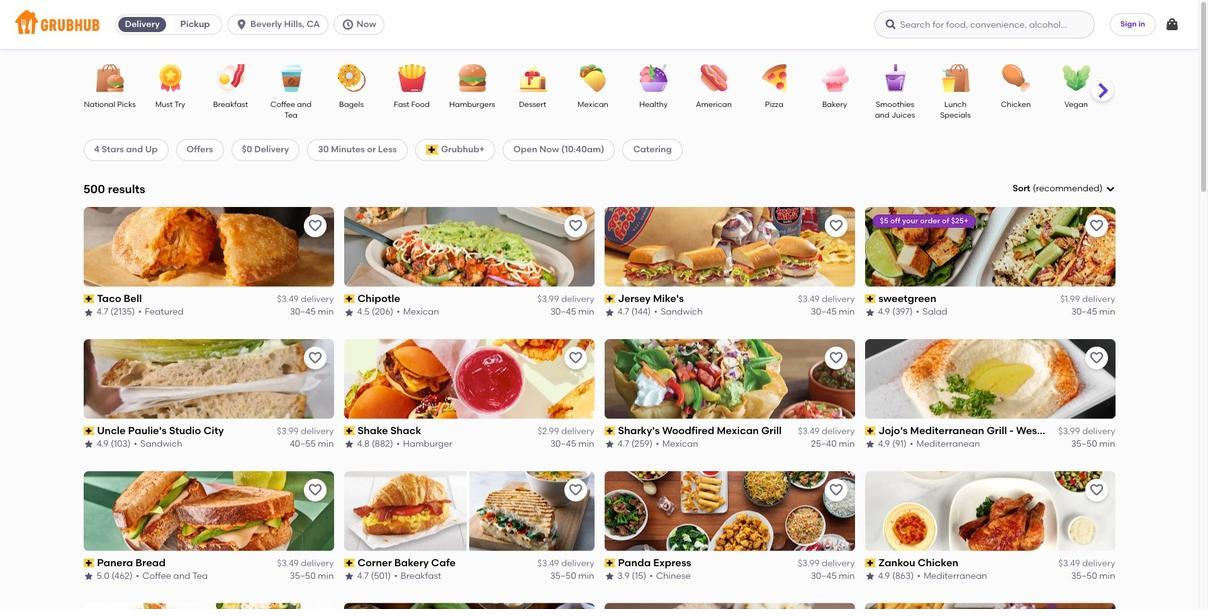 Task type: describe. For each thing, give the bounding box(es) containing it.
bakery image
[[813, 64, 857, 92]]

0 horizontal spatial svg image
[[885, 18, 898, 31]]

bagels image
[[330, 64, 374, 92]]

star icon image for taco bell logo
[[83, 308, 94, 318]]

subscription pass image for star icon for panda express logo
[[605, 559, 616, 568]]

star icon image for sharky's woodfired mexican grill logo in the right bottom of the page
[[605, 440, 615, 450]]

lazy daisy of beverly hills logo image
[[344, 603, 595, 609]]

subscription pass image for star icon related to "shake shack logo"
[[344, 427, 355, 436]]

subscription pass image for star icon corresponding to "jersey mike's logo" on the right top of page
[[605, 295, 616, 304]]

panda express logo image
[[605, 471, 855, 551]]

star icon image for corner bakery cafe logo
[[344, 572, 354, 582]]

star icon image for "jersey mike's logo" on the right top of page
[[605, 308, 615, 318]]

2 horizontal spatial svg image
[[1165, 17, 1181, 32]]

star icon image for sweetgreen logo
[[865, 308, 876, 318]]

jersey mike's logo image
[[605, 207, 855, 287]]

art's delicatessen & restaurant logo image
[[605, 603, 855, 609]]

healthy image
[[632, 64, 676, 92]]

calif chicken cafe - beverly grove logo image
[[83, 603, 334, 609]]

sweetgreen logo image
[[865, 207, 1116, 287]]

star icon image for chipotle logo
[[344, 308, 354, 318]]

grubhub plus flag logo image
[[426, 145, 439, 155]]

b-side pizza @ hotel ziggy logo image
[[865, 603, 1116, 609]]

subscription pass image for taco bell logo
[[83, 295, 95, 304]]

vegan image
[[1055, 64, 1099, 92]]

hamburgers image
[[451, 64, 495, 92]]

coffee and tea image
[[269, 64, 313, 92]]

smoothies and juices image
[[874, 64, 918, 92]]

chicken image
[[995, 64, 1039, 92]]

sharky's woodfired mexican grill logo image
[[605, 339, 855, 419]]



Task type: vqa. For each thing, say whether or not it's contained in the screenshot.
Start at the left top of the page
no



Task type: locate. For each thing, give the bounding box(es) containing it.
taco bell logo image
[[83, 207, 334, 287]]

breakfast image
[[209, 64, 253, 92]]

american image
[[692, 64, 736, 92]]

star icon image
[[83, 308, 94, 318], [344, 308, 354, 318], [605, 308, 615, 318], [865, 308, 876, 318], [83, 440, 94, 450], [344, 440, 354, 450], [605, 440, 615, 450], [865, 440, 876, 450], [83, 572, 94, 582], [344, 572, 354, 582], [605, 572, 615, 582], [865, 572, 876, 582]]

star icon image for panera bread logo
[[83, 572, 94, 582]]

shake shack logo image
[[344, 339, 595, 419]]

uncle paulie's studio city logo image
[[83, 339, 334, 419]]

panera bread logo image
[[83, 471, 334, 551]]

0 horizontal spatial svg image
[[236, 18, 248, 31]]

svg image up breakfast "image"
[[236, 18, 248, 31]]

svg image up bagels image
[[342, 18, 354, 31]]

star icon image for uncle paulie's studio city logo
[[83, 440, 94, 450]]

svg image
[[236, 18, 248, 31], [342, 18, 354, 31]]

must try image
[[148, 64, 192, 92]]

subscription pass image for panera bread logo
[[83, 559, 95, 568]]

subscription pass image for chipotle logo
[[344, 295, 355, 304]]

subscription pass image for sharky's woodfired mexican grill logo in the right bottom of the page star icon
[[605, 427, 616, 436]]

star icon image for "shake shack logo"
[[344, 440, 354, 450]]

1 horizontal spatial svg image
[[1106, 184, 1116, 194]]

pizza image
[[753, 64, 797, 92]]

main navigation navigation
[[0, 0, 1199, 49]]

1 svg image from the left
[[236, 18, 248, 31]]

None field
[[1013, 183, 1116, 195]]

subscription pass image
[[83, 295, 95, 304], [344, 295, 355, 304], [865, 295, 877, 304], [83, 427, 95, 436], [865, 427, 877, 436], [83, 559, 95, 568], [344, 559, 355, 568], [865, 559, 877, 568]]

subscription pass image for corner bakery cafe logo
[[344, 559, 355, 568]]

star icon image for panda express logo
[[605, 572, 615, 582]]

2 svg image from the left
[[342, 18, 354, 31]]

dessert image
[[511, 64, 555, 92]]

Search for food, convenience, alcohol... search field
[[875, 11, 1095, 38]]

chipotle logo image
[[344, 207, 595, 287]]

corner bakery cafe logo image
[[344, 471, 595, 551]]

fast food image
[[390, 64, 434, 92]]

mexican image
[[571, 64, 615, 92]]

lunch specials image
[[934, 64, 978, 92]]

subscription pass image
[[605, 295, 616, 304], [344, 427, 355, 436], [605, 427, 616, 436], [605, 559, 616, 568]]

subscription pass image for uncle paulie's studio city logo
[[83, 427, 95, 436]]

national picks image
[[88, 64, 132, 92]]

svg image
[[1165, 17, 1181, 32], [885, 18, 898, 31], [1106, 184, 1116, 194]]

1 horizontal spatial svg image
[[342, 18, 354, 31]]

subscription pass image for sweetgreen logo
[[865, 295, 877, 304]]



